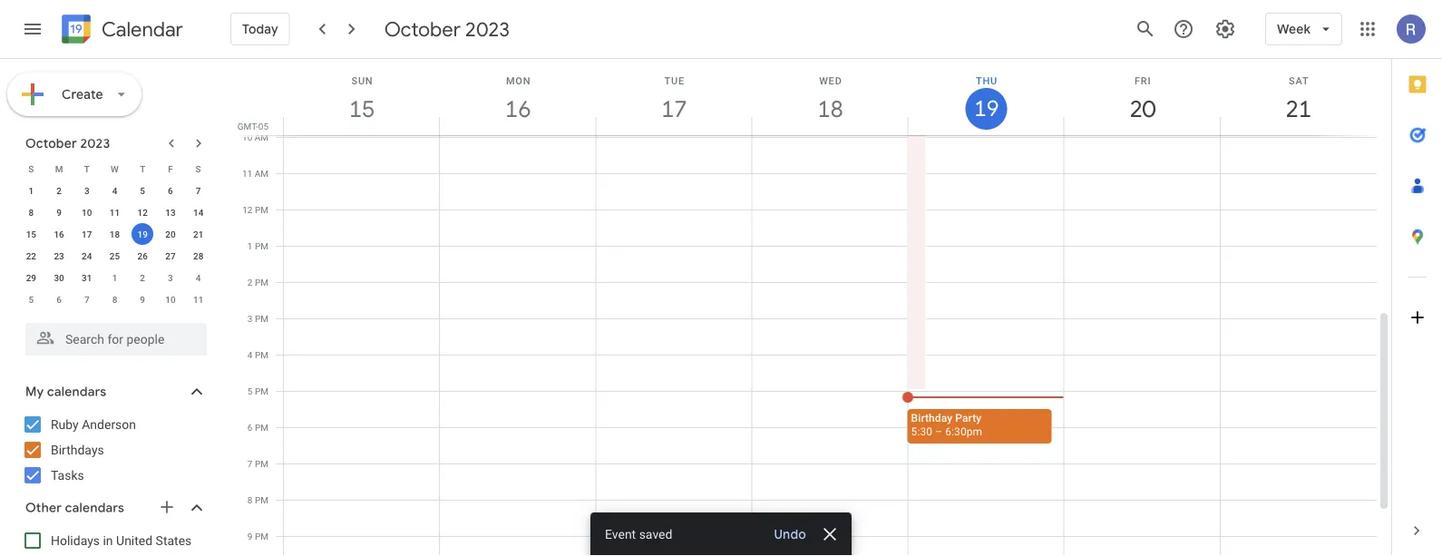 Task type: locate. For each thing, give the bounding box(es) containing it.
22 element
[[20, 245, 42, 267]]

12 inside 'grid'
[[242, 204, 253, 215]]

pm up 2 pm
[[255, 240, 269, 251]]

2 vertical spatial 9
[[248, 531, 253, 542]]

16 inside row
[[54, 229, 64, 239]]

pm for 2 pm
[[255, 277, 269, 288]]

f
[[168, 163, 173, 174]]

t
[[84, 163, 90, 174], [140, 163, 145, 174]]

28 element
[[187, 245, 209, 267]]

5 for november 5 element
[[29, 294, 34, 305]]

pm for 9 pm
[[255, 531, 269, 542]]

3 down 2 pm
[[248, 313, 253, 324]]

0 vertical spatial 17
[[660, 94, 686, 124]]

1 horizontal spatial t
[[140, 163, 145, 174]]

2 horizontal spatial 5
[[248, 386, 253, 396]]

0 horizontal spatial 9
[[56, 207, 62, 218]]

other calendars
[[25, 500, 124, 516]]

0 vertical spatial october 2023
[[384, 16, 510, 42]]

1 vertical spatial 10
[[82, 207, 92, 218]]

pm down the 3 pm
[[255, 349, 269, 360]]

2 horizontal spatial 2
[[248, 277, 253, 288]]

11 inside 'grid'
[[242, 168, 252, 179]]

9 down november 2 element
[[140, 294, 145, 305]]

6 pm from the top
[[255, 386, 269, 396]]

1 horizontal spatial 4
[[196, 272, 201, 283]]

0 horizontal spatial 6
[[56, 294, 62, 305]]

1 horizontal spatial 20
[[1129, 94, 1155, 124]]

am for 10 am
[[255, 132, 269, 142]]

pm down 8 pm
[[255, 531, 269, 542]]

1 horizontal spatial october 2023
[[384, 16, 510, 42]]

1 for 1 pm
[[248, 240, 253, 251]]

am up 11 am
[[255, 132, 269, 142]]

other
[[25, 500, 62, 516]]

1 vertical spatial 8
[[112, 294, 117, 305]]

7 row from the top
[[17, 288, 212, 310]]

1 row from the top
[[17, 158, 212, 180]]

2 horizontal spatial 9
[[248, 531, 253, 542]]

1 up 15 element
[[29, 185, 34, 196]]

calendars inside dropdown button
[[65, 500, 124, 516]]

holidays in united states
[[51, 533, 192, 548]]

0 horizontal spatial 2
[[56, 185, 62, 196]]

18 up 25
[[110, 229, 120, 239]]

october 2023 up m
[[25, 135, 110, 151]]

calendar
[[102, 17, 183, 42]]

17 inside column header
[[660, 94, 686, 124]]

row containing s
[[17, 158, 212, 180]]

19 inside column header
[[973, 94, 998, 123]]

3
[[84, 185, 89, 196], [168, 272, 173, 283], [248, 313, 253, 324]]

2 horizontal spatial 4
[[248, 349, 253, 360]]

2 horizontal spatial 7
[[248, 458, 253, 469]]

4 inside 'grid'
[[248, 349, 253, 360]]

11 am
[[242, 168, 269, 179]]

my calendars button
[[4, 377, 225, 406]]

2 vertical spatial 3
[[248, 313, 253, 324]]

pm for 5 pm
[[255, 386, 269, 396]]

10 for 10 element
[[82, 207, 92, 218]]

1 horizontal spatial 19
[[973, 94, 998, 123]]

2 vertical spatial 4
[[248, 349, 253, 360]]

12
[[242, 204, 253, 215], [137, 207, 148, 218]]

1 vertical spatial 11
[[110, 207, 120, 218]]

0 vertical spatial 9
[[56, 207, 62, 218]]

10 down november 3 element
[[165, 294, 176, 305]]

2 row from the top
[[17, 180, 212, 201]]

row group containing 1
[[17, 180, 212, 310]]

9 inside 'grid'
[[248, 531, 253, 542]]

november 3 element
[[160, 267, 181, 288]]

31 element
[[76, 267, 98, 288]]

9 up 16 element
[[56, 207, 62, 218]]

thu 19
[[973, 75, 998, 123]]

1 pm from the top
[[255, 204, 269, 215]]

pm up the 3 pm
[[255, 277, 269, 288]]

15 element
[[20, 223, 42, 245]]

10
[[242, 132, 252, 142], [82, 207, 92, 218], [165, 294, 176, 305]]

0 vertical spatial calendars
[[47, 384, 106, 400]]

15 up 22
[[26, 229, 36, 239]]

0 vertical spatial 11
[[242, 168, 252, 179]]

today
[[242, 21, 278, 37]]

2 vertical spatial 1
[[112, 272, 117, 283]]

5 row from the top
[[17, 245, 212, 267]]

t left w
[[84, 163, 90, 174]]

1 vertical spatial 9
[[140, 294, 145, 305]]

november 6 element
[[48, 288, 70, 310]]

1 horizontal spatial 10
[[165, 294, 176, 305]]

pm for 1 pm
[[255, 240, 269, 251]]

october 2023 up mon
[[384, 16, 510, 42]]

21
[[1285, 94, 1311, 124], [193, 229, 203, 239]]

17 up the 24
[[82, 229, 92, 239]]

2023 down create
[[80, 135, 110, 151]]

1 vertical spatial 5
[[29, 294, 34, 305]]

15 down sun
[[348, 94, 374, 124]]

2 vertical spatial 8
[[248, 494, 253, 505]]

5 up 12 element
[[140, 185, 145, 196]]

6 down 30 element in the left of the page
[[56, 294, 62, 305]]

2 vertical spatial 11
[[193, 294, 203, 305]]

party
[[955, 411, 982, 424]]

0 vertical spatial 8
[[29, 207, 34, 218]]

pm up "1 pm"
[[255, 204, 269, 215]]

2 inside 'grid'
[[248, 277, 253, 288]]

0 vertical spatial 4
[[112, 185, 117, 196]]

0 vertical spatial 3
[[84, 185, 89, 196]]

5 inside 'grid'
[[248, 386, 253, 396]]

1 vertical spatial 17
[[82, 229, 92, 239]]

0 vertical spatial 2023
[[465, 16, 510, 42]]

0 vertical spatial 7
[[196, 185, 201, 196]]

14
[[193, 207, 203, 218]]

1 horizontal spatial 7
[[196, 185, 201, 196]]

0 horizontal spatial 18
[[110, 229, 120, 239]]

0 horizontal spatial 11
[[110, 207, 120, 218]]

5 pm from the top
[[255, 349, 269, 360]]

1 down 12 pm
[[248, 240, 253, 251]]

19
[[973, 94, 998, 123], [137, 229, 148, 239]]

1 horizontal spatial s
[[196, 163, 201, 174]]

0 horizontal spatial t
[[84, 163, 90, 174]]

1 vertical spatial 4
[[196, 272, 201, 283]]

0 horizontal spatial 1
[[29, 185, 34, 196]]

event saved
[[605, 527, 673, 542]]

pm down 6 pm
[[255, 458, 269, 469]]

1 horizontal spatial 16
[[504, 94, 530, 124]]

0 vertical spatial 21
[[1285, 94, 1311, 124]]

0 horizontal spatial 19
[[137, 229, 148, 239]]

1 vertical spatial 7
[[84, 294, 89, 305]]

calendars up in
[[65, 500, 124, 516]]

18 down wed
[[816, 94, 842, 124]]

Search for people text field
[[36, 323, 196, 356]]

3 for november 3 element
[[168, 272, 173, 283]]

0 horizontal spatial 12
[[137, 207, 148, 218]]

27 element
[[160, 245, 181, 267]]

10 up the 17 element
[[82, 207, 92, 218]]

19 column header
[[908, 59, 1065, 135]]

6 down f
[[168, 185, 173, 196]]

11 up 18 element on the top of the page
[[110, 207, 120, 218]]

2 vertical spatial 6
[[248, 422, 253, 433]]

2 vertical spatial 5
[[248, 386, 253, 396]]

2 up the 3 pm
[[248, 277, 253, 288]]

undo button
[[767, 525, 814, 543]]

1 horizontal spatial 8
[[112, 294, 117, 305]]

october 2023 grid
[[17, 158, 212, 310]]

pm down the 5 pm on the bottom
[[255, 422, 269, 433]]

1
[[29, 185, 34, 196], [248, 240, 253, 251], [112, 272, 117, 283]]

8 for november 8 element
[[112, 294, 117, 305]]

16 element
[[48, 223, 70, 245]]

6 down the 5 pm on the bottom
[[248, 422, 253, 433]]

add other calendars image
[[158, 498, 176, 516]]

1 vertical spatial 6
[[56, 294, 62, 305]]

m
[[55, 163, 63, 174]]

2 vertical spatial 7
[[248, 458, 253, 469]]

None search field
[[0, 316, 225, 356]]

s right f
[[196, 163, 201, 174]]

1 vertical spatial 15
[[26, 229, 36, 239]]

22
[[26, 250, 36, 261]]

05
[[258, 121, 269, 132]]

0 horizontal spatial 21
[[193, 229, 203, 239]]

november 7 element
[[76, 288, 98, 310]]

sat
[[1289, 75, 1309, 86]]

4 inside november 4 element
[[196, 272, 201, 283]]

2 horizontal spatial 8
[[248, 494, 253, 505]]

pm for 12 pm
[[255, 204, 269, 215]]

pm up 6 pm
[[255, 386, 269, 396]]

1 inside 'grid'
[[248, 240, 253, 251]]

2 pm from the top
[[255, 240, 269, 251]]

2 down 26 element
[[140, 272, 145, 283]]

30 element
[[48, 267, 70, 288]]

2 horizontal spatial 11
[[242, 168, 252, 179]]

1 horizontal spatial 11
[[193, 294, 203, 305]]

9 for 9 pm
[[248, 531, 253, 542]]

mon 16
[[504, 75, 531, 124]]

16 inside mon 16
[[504, 94, 530, 124]]

main drawer image
[[22, 18, 44, 40]]

19 up 26
[[137, 229, 148, 239]]

3 up november 10 element
[[168, 272, 173, 283]]

19 down thu
[[973, 94, 998, 123]]

birthday
[[911, 411, 953, 424]]

3 pm from the top
[[255, 277, 269, 288]]

23
[[54, 250, 64, 261]]

pm down 2 pm
[[255, 313, 269, 324]]

1 vertical spatial 19
[[137, 229, 148, 239]]

15
[[348, 94, 374, 124], [26, 229, 36, 239]]

20 inside 20 column header
[[1129, 94, 1155, 124]]

row containing 29
[[17, 267, 212, 288]]

0 horizontal spatial 4
[[112, 185, 117, 196]]

october 2023
[[384, 16, 510, 42], [25, 135, 110, 151]]

7 inside 'grid'
[[248, 458, 253, 469]]

30
[[54, 272, 64, 283]]

4 down the 3 pm
[[248, 349, 253, 360]]

1 s from the left
[[28, 163, 34, 174]]

18 inside 'wed 18'
[[816, 94, 842, 124]]

3 inside 'grid'
[[248, 313, 253, 324]]

other calendars button
[[4, 493, 225, 522]]

7 up 14 element
[[196, 185, 201, 196]]

3 row from the top
[[17, 201, 212, 223]]

20 down 13
[[165, 229, 176, 239]]

1 vertical spatial am
[[255, 168, 269, 179]]

1 vertical spatial october
[[25, 135, 77, 151]]

8 pm
[[248, 494, 269, 505]]

21 inside column header
[[1285, 94, 1311, 124]]

2023
[[465, 16, 510, 42], [80, 135, 110, 151]]

1 horizontal spatial 2023
[[465, 16, 510, 42]]

pm for 6 pm
[[255, 422, 269, 433]]

2
[[56, 185, 62, 196], [140, 272, 145, 283], [248, 277, 253, 288]]

7 down 6 pm
[[248, 458, 253, 469]]

6 inside 'grid'
[[248, 422, 253, 433]]

s
[[28, 163, 34, 174], [196, 163, 201, 174]]

holidays
[[51, 533, 100, 548]]

mon
[[506, 75, 531, 86]]

united
[[116, 533, 153, 548]]

settings menu image
[[1215, 18, 1236, 40]]

10 pm from the top
[[255, 531, 269, 542]]

23 element
[[48, 245, 70, 267]]

pm down 7 pm
[[255, 494, 269, 505]]

row containing 5
[[17, 288, 212, 310]]

ruby
[[51, 417, 79, 432]]

18
[[816, 94, 842, 124], [110, 229, 120, 239]]

4 row from the top
[[17, 223, 212, 245]]

5 up 6 pm
[[248, 386, 253, 396]]

1 vertical spatial calendars
[[65, 500, 124, 516]]

grid
[[232, 59, 1392, 556]]

1 horizontal spatial 2
[[140, 272, 145, 283]]

12 pm
[[242, 204, 269, 215]]

2 down m
[[56, 185, 62, 196]]

1 down the 25 element
[[112, 272, 117, 283]]

9 down 8 pm
[[248, 531, 253, 542]]

1 vertical spatial october 2023
[[25, 135, 110, 151]]

0 vertical spatial am
[[255, 132, 269, 142]]

11 down november 4 element
[[193, 294, 203, 305]]

am for 11 am
[[255, 168, 269, 179]]

0 horizontal spatial 2023
[[80, 135, 110, 151]]

tab list
[[1392, 59, 1442, 505]]

4 pm from the top
[[255, 313, 269, 324]]

pm for 8 pm
[[255, 494, 269, 505]]

0 vertical spatial 15
[[348, 94, 374, 124]]

12 down 11 am
[[242, 204, 253, 215]]

0 horizontal spatial 10
[[82, 207, 92, 218]]

0 vertical spatial october
[[384, 16, 461, 42]]

6
[[168, 185, 173, 196], [56, 294, 62, 305], [248, 422, 253, 433]]

2 horizontal spatial 1
[[248, 240, 253, 251]]

row containing 8
[[17, 201, 212, 223]]

my
[[25, 384, 44, 400]]

pm
[[255, 204, 269, 215], [255, 240, 269, 251], [255, 277, 269, 288], [255, 313, 269, 324], [255, 349, 269, 360], [255, 386, 269, 396], [255, 422, 269, 433], [255, 458, 269, 469], [255, 494, 269, 505], [255, 531, 269, 542]]

0 vertical spatial 5
[[140, 185, 145, 196]]

calendars for other calendars
[[65, 500, 124, 516]]

1 vertical spatial 20
[[165, 229, 176, 239]]

15 inside column header
[[348, 94, 374, 124]]

wed
[[819, 75, 842, 86]]

3 for 3 pm
[[248, 313, 253, 324]]

0 horizontal spatial 15
[[26, 229, 36, 239]]

11 down "10 am"
[[242, 168, 252, 179]]

17 down tue
[[660, 94, 686, 124]]

7 down "31" element
[[84, 294, 89, 305]]

row
[[17, 158, 212, 180], [17, 180, 212, 201], [17, 201, 212, 223], [17, 223, 212, 245], [17, 245, 212, 267], [17, 267, 212, 288], [17, 288, 212, 310]]

in
[[103, 533, 113, 548]]

am
[[255, 132, 269, 142], [255, 168, 269, 179]]

1 am from the top
[[255, 132, 269, 142]]

11
[[242, 168, 252, 179], [110, 207, 120, 218], [193, 294, 203, 305]]

0 vertical spatial 20
[[1129, 94, 1155, 124]]

10 for 10 am
[[242, 132, 252, 142]]

20 down fri
[[1129, 94, 1155, 124]]

8 down november 1 element
[[112, 294, 117, 305]]

25 element
[[104, 245, 126, 267]]

5:30
[[911, 425, 933, 438]]

11 for 11 element
[[110, 207, 120, 218]]

8 up 15 element
[[29, 207, 34, 218]]

birthdays
[[51, 442, 104, 457]]

10 inside 'grid'
[[242, 132, 252, 142]]

2 am from the top
[[255, 168, 269, 179]]

6 row from the top
[[17, 267, 212, 288]]

0 horizontal spatial october
[[25, 135, 77, 151]]

9 pm from the top
[[255, 494, 269, 505]]

9
[[56, 207, 62, 218], [140, 294, 145, 305], [248, 531, 253, 542]]

0 vertical spatial 16
[[504, 94, 530, 124]]

calendars inside "dropdown button"
[[47, 384, 106, 400]]

s left m
[[28, 163, 34, 174]]

7 for the 'november 7' element
[[84, 294, 89, 305]]

4 up 11 element
[[112, 185, 117, 196]]

3 up 10 element
[[84, 185, 89, 196]]

7
[[196, 185, 201, 196], [84, 294, 89, 305], [248, 458, 253, 469]]

0 vertical spatial 6
[[168, 185, 173, 196]]

2 horizontal spatial 10
[[242, 132, 252, 142]]

t left f
[[140, 163, 145, 174]]

2 horizontal spatial 3
[[248, 313, 253, 324]]

8
[[29, 207, 34, 218], [112, 294, 117, 305], [248, 494, 253, 505]]

12 up 19, today element
[[137, 207, 148, 218]]

12 inside row group
[[137, 207, 148, 218]]

calendars
[[47, 384, 106, 400], [65, 500, 124, 516]]

7 pm from the top
[[255, 422, 269, 433]]

my calendars
[[25, 384, 106, 400]]

november 4 element
[[187, 267, 209, 288]]

saved
[[639, 527, 673, 542]]

1 vertical spatial 2023
[[80, 135, 110, 151]]

0 horizontal spatial 16
[[54, 229, 64, 239]]

calendars up ruby in the left bottom of the page
[[47, 384, 106, 400]]

16 column header
[[439, 59, 596, 135]]

1 horizontal spatial 1
[[112, 272, 117, 283]]

0 vertical spatial 19
[[973, 94, 998, 123]]

8 down 7 pm
[[248, 494, 253, 505]]

row group
[[17, 180, 212, 310]]

10 left 05
[[242, 132, 252, 142]]

0 horizontal spatial 5
[[29, 294, 34, 305]]

4
[[112, 185, 117, 196], [196, 272, 201, 283], [248, 349, 253, 360]]

1 horizontal spatial 12
[[242, 204, 253, 215]]

21 up 28 at left top
[[193, 229, 203, 239]]

16 down mon
[[504, 94, 530, 124]]

1 horizontal spatial 3
[[168, 272, 173, 283]]

16 up 23
[[54, 229, 64, 239]]

8 inside 'grid'
[[248, 494, 253, 505]]

2 vertical spatial 10
[[165, 294, 176, 305]]

event
[[605, 527, 636, 542]]

1 vertical spatial 3
[[168, 272, 173, 283]]

20
[[1129, 94, 1155, 124], [165, 229, 176, 239]]

1 horizontal spatial 21
[[1285, 94, 1311, 124]]

8 pm from the top
[[255, 458, 269, 469]]

4 up november 11 element
[[196, 272, 201, 283]]

my calendars list
[[4, 410, 225, 490]]

0 horizontal spatial 17
[[82, 229, 92, 239]]

21 down sat
[[1285, 94, 1311, 124]]

0 horizontal spatial 7
[[84, 294, 89, 305]]

0 horizontal spatial 20
[[165, 229, 176, 239]]

am up 12 pm
[[255, 168, 269, 179]]

2023 up mon
[[465, 16, 510, 42]]

tue
[[664, 75, 685, 86]]

5 down 29 element
[[29, 294, 34, 305]]

1 vertical spatial 21
[[193, 229, 203, 239]]



Task type: describe. For each thing, give the bounding box(es) containing it.
7 pm
[[248, 458, 269, 469]]

wed 18
[[816, 75, 842, 124]]

calendar heading
[[98, 17, 183, 42]]

1 horizontal spatial 5
[[140, 185, 145, 196]]

row containing 15
[[17, 223, 212, 245]]

28
[[193, 250, 203, 261]]

0 horizontal spatial 8
[[29, 207, 34, 218]]

4 for november 4 element
[[196, 272, 201, 283]]

fri 20
[[1129, 75, 1155, 124]]

20 link
[[1122, 88, 1164, 130]]

29 element
[[20, 267, 42, 288]]

16 link
[[497, 88, 539, 130]]

18 inside row
[[110, 229, 120, 239]]

undo
[[774, 526, 806, 542]]

6 for 6 pm
[[248, 422, 253, 433]]

calendars for my calendars
[[47, 384, 106, 400]]

20 inside 20 element
[[165, 229, 176, 239]]

24
[[82, 250, 92, 261]]

12 for 12 pm
[[242, 204, 253, 215]]

november 11 element
[[187, 288, 209, 310]]

fri
[[1135, 75, 1151, 86]]

21 link
[[1278, 88, 1320, 130]]

15 link
[[341, 88, 383, 130]]

birthday party 5:30 – 6:30pm
[[911, 411, 983, 438]]

states
[[156, 533, 192, 548]]

9 pm
[[248, 531, 269, 542]]

17 element
[[76, 223, 98, 245]]

november 1 element
[[104, 267, 126, 288]]

4 for 4 pm
[[248, 349, 253, 360]]

11 for november 11 element
[[193, 294, 203, 305]]

6 for november 6 element
[[56, 294, 62, 305]]

pm for 4 pm
[[255, 349, 269, 360]]

26 element
[[132, 245, 153, 267]]

18 link
[[810, 88, 851, 130]]

26
[[137, 250, 148, 261]]

1 t from the left
[[84, 163, 90, 174]]

12 element
[[132, 201, 153, 223]]

november 2 element
[[132, 267, 153, 288]]

17 column header
[[595, 59, 752, 135]]

6:30pm
[[945, 425, 983, 438]]

0 horizontal spatial 3
[[84, 185, 89, 196]]

19 inside cell
[[137, 229, 148, 239]]

11 element
[[104, 201, 126, 223]]

4 pm
[[248, 349, 269, 360]]

2 s from the left
[[196, 163, 201, 174]]

row containing 22
[[17, 245, 212, 267]]

1 pm
[[248, 240, 269, 251]]

week button
[[1266, 7, 1343, 51]]

31
[[82, 272, 92, 283]]

21 element
[[187, 223, 209, 245]]

8 for 8 pm
[[248, 494, 253, 505]]

24 element
[[76, 245, 98, 267]]

19, today element
[[132, 223, 153, 245]]

create button
[[7, 73, 141, 116]]

25
[[110, 250, 120, 261]]

3 pm
[[248, 313, 269, 324]]

anderson
[[82, 417, 136, 432]]

november 5 element
[[20, 288, 42, 310]]

tue 17
[[660, 75, 686, 124]]

19 link
[[966, 88, 1007, 130]]

17 inside "october 2023" grid
[[82, 229, 92, 239]]

2 t from the left
[[140, 163, 145, 174]]

10 element
[[76, 201, 98, 223]]

pm for 7 pm
[[255, 458, 269, 469]]

1 for november 1 element
[[112, 272, 117, 283]]

5 pm
[[248, 386, 269, 396]]

6 pm
[[248, 422, 269, 433]]

november 8 element
[[104, 288, 126, 310]]

21 inside row group
[[193, 229, 203, 239]]

18 column header
[[751, 59, 909, 135]]

29
[[26, 272, 36, 283]]

9 for november 9 element
[[140, 294, 145, 305]]

0 vertical spatial 1
[[29, 185, 34, 196]]

ruby anderson
[[51, 417, 136, 432]]

calendar element
[[58, 11, 183, 51]]

10 am
[[242, 132, 269, 142]]

pm for 3 pm
[[255, 313, 269, 324]]

15 column header
[[283, 59, 440, 135]]

21 column header
[[1220, 59, 1377, 135]]

sat 21
[[1285, 75, 1311, 124]]

0 horizontal spatial october 2023
[[25, 135, 110, 151]]

gmt-
[[237, 121, 258, 132]]

week
[[1277, 21, 1311, 37]]

17 link
[[653, 88, 695, 130]]

grid containing 15
[[232, 59, 1392, 556]]

13 element
[[160, 201, 181, 223]]

5 for 5 pm
[[248, 386, 253, 396]]

november 10 element
[[160, 288, 181, 310]]

today button
[[230, 7, 290, 51]]

20 column header
[[1064, 59, 1221, 135]]

11 for 11 am
[[242, 168, 252, 179]]

row containing 1
[[17, 180, 212, 201]]

15 inside row group
[[26, 229, 36, 239]]

thu
[[976, 75, 998, 86]]

10 for november 10 element
[[165, 294, 176, 305]]

sun 15
[[348, 75, 374, 124]]

sun
[[351, 75, 373, 86]]

18 element
[[104, 223, 126, 245]]

2 for 2 pm
[[248, 277, 253, 288]]

2 for november 2 element
[[140, 272, 145, 283]]

13
[[165, 207, 176, 218]]

november 9 element
[[132, 288, 153, 310]]

w
[[111, 163, 119, 174]]

–
[[935, 425, 943, 438]]

2 pm
[[248, 277, 269, 288]]

create
[[62, 86, 103, 103]]

12 for 12
[[137, 207, 148, 218]]

gmt-05
[[237, 121, 269, 132]]

14 element
[[187, 201, 209, 223]]

tasks
[[51, 468, 84, 483]]

27
[[165, 250, 176, 261]]

7 for 7 pm
[[248, 458, 253, 469]]

19 cell
[[129, 223, 157, 245]]

20 element
[[160, 223, 181, 245]]



Task type: vqa. For each thing, say whether or not it's contained in the screenshot.
leftmost 15
yes



